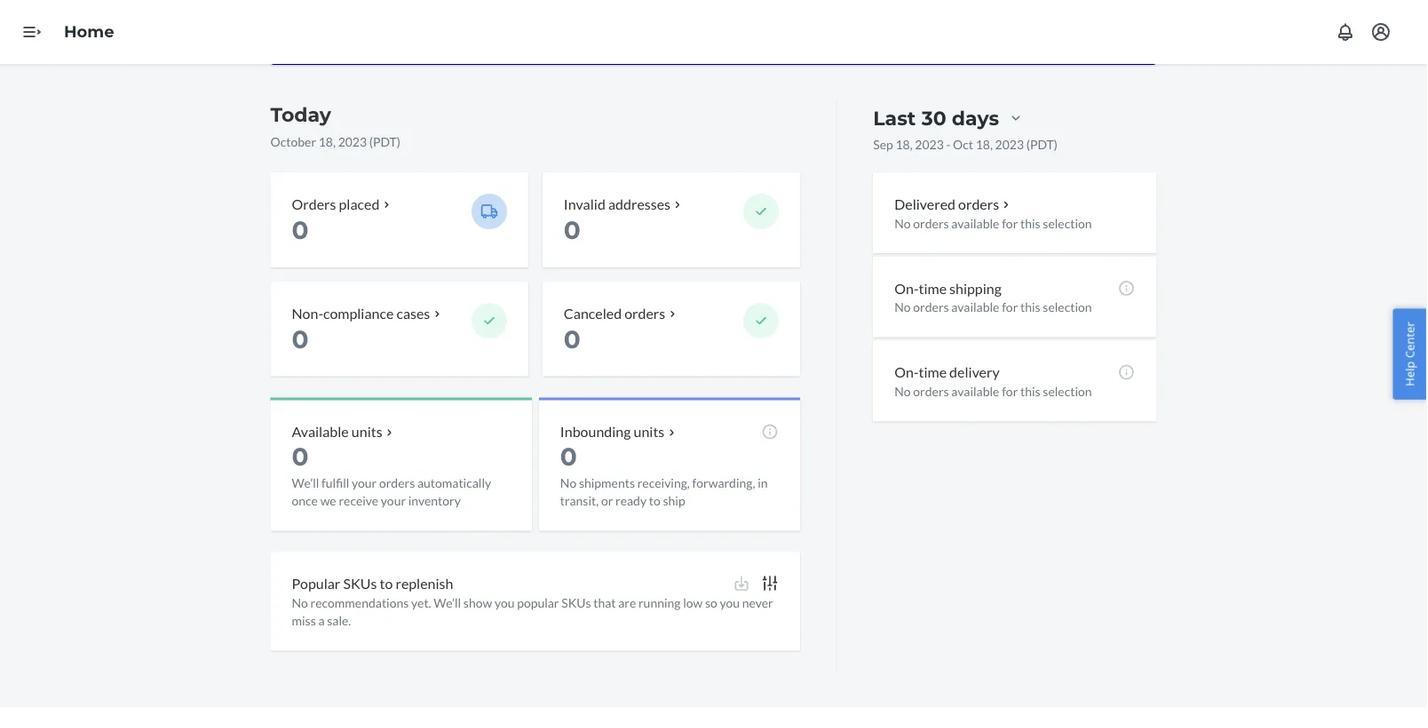 Task type: locate. For each thing, give the bounding box(es) containing it.
2 time from the top
[[919, 364, 947, 381]]

1 horizontal spatial we'll
[[434, 596, 461, 611]]

no for on-time delivery
[[895, 384, 911, 399]]

orders right delivered
[[959, 195, 1000, 213]]

sep
[[874, 137, 894, 152]]

0 down inbounding
[[561, 442, 577, 472]]

or
[[601, 494, 613, 509]]

skus inside no recommendations yet. we'll show you popular skus that are running low so you never miss a sale.
[[562, 596, 591, 611]]

18, right sep
[[896, 137, 913, 152]]

for for on-time delivery
[[1002, 384, 1019, 399]]

0 vertical spatial this
[[1021, 216, 1041, 231]]

0 vertical spatial we'll
[[292, 476, 319, 491]]

this for delivery
[[1021, 384, 1041, 399]]

on- left delivery
[[895, 364, 919, 381]]

1 vertical spatial selection
[[1044, 300, 1093, 315]]

1 vertical spatial this
[[1021, 300, 1041, 315]]

0 vertical spatial selection
[[1044, 216, 1093, 231]]

delivery
[[950, 364, 1000, 381]]

2 for from the top
[[1002, 300, 1019, 315]]

no recommendations yet. we'll show you popular skus that are running low so you never miss a sale.
[[292, 596, 774, 629]]

you
[[495, 596, 515, 611], [720, 596, 740, 611]]

no orders available for this selection
[[895, 216, 1093, 231], [895, 300, 1093, 315], [895, 384, 1093, 399]]

orders down on-time delivery
[[914, 384, 950, 399]]

we
[[320, 494, 337, 509]]

available down delivered orders button
[[952, 216, 1000, 231]]

invalid addresses
[[564, 195, 671, 213]]

orders placed
[[292, 195, 380, 213]]

2 no orders available for this selection from the top
[[895, 300, 1093, 315]]

1 this from the top
[[1021, 216, 1041, 231]]

your right receive
[[381, 494, 406, 509]]

0 horizontal spatial we'll
[[292, 476, 319, 491]]

0 vertical spatial on-
[[895, 280, 919, 297]]

this
[[1021, 216, 1041, 231], [1021, 300, 1041, 315], [1021, 384, 1041, 399]]

on-time delivery
[[895, 364, 1000, 381]]

( right the oct
[[1027, 137, 1031, 152]]

0 horizontal spatial 18,
[[319, 134, 336, 149]]

october
[[271, 134, 316, 149]]

on- left shipping
[[895, 280, 919, 297]]

1 vertical spatial available
[[952, 300, 1000, 315]]

3 this from the top
[[1021, 384, 1041, 399]]

18, right october
[[319, 134, 336, 149]]

forwarding,
[[693, 476, 756, 491]]

2 horizontal spatial 2023
[[996, 137, 1025, 152]]

no inside no recommendations yet. we'll show you popular skus that are running low so you never miss a sale.
[[292, 596, 308, 611]]

addresses
[[609, 195, 671, 213]]

to
[[649, 494, 661, 509], [380, 575, 393, 593]]

1 time from the top
[[919, 280, 947, 297]]

on-
[[895, 280, 919, 297], [895, 364, 919, 381]]

0 down available
[[292, 442, 309, 472]]

(
[[369, 134, 373, 149], [1027, 137, 1031, 152]]

time
[[919, 280, 947, 297], [919, 364, 947, 381]]

units up 0 no shipments receiving, forwarding, in transit, or ready to ship
[[634, 424, 665, 441]]

0 horizontal spatial units
[[352, 424, 383, 441]]

1 vertical spatial we'll
[[434, 596, 461, 611]]

1 horizontal spatial you
[[720, 596, 740, 611]]

2 vertical spatial for
[[1002, 384, 1019, 399]]

no orders available for this selection down delivery
[[895, 384, 1093, 399]]

pdt right the oct
[[1031, 137, 1054, 152]]

we'll inside 0 we'll fulfill your orders automatically once we receive your inventory
[[292, 476, 319, 491]]

no inside 0 no shipments receiving, forwarding, in transit, or ready to ship
[[561, 476, 577, 491]]

0 for non-
[[292, 325, 309, 355]]

we'll
[[292, 476, 319, 491], [434, 596, 461, 611]]

last
[[874, 106, 917, 130]]

for for on-time shipping
[[1002, 300, 1019, 315]]

18, inside today october 18, 2023 ( pdt )
[[319, 134, 336, 149]]

are
[[619, 596, 636, 611]]

center
[[1403, 322, 1419, 358]]

3 available from the top
[[952, 384, 1000, 399]]

shipments
[[579, 476, 635, 491]]

delivered
[[895, 195, 956, 213]]

0 horizontal spatial (
[[369, 134, 373, 149]]

automatically
[[418, 476, 492, 491]]

ship
[[663, 494, 686, 509]]

)
[[397, 134, 401, 149], [1054, 137, 1058, 152]]

2 available from the top
[[952, 300, 1000, 315]]

0 inside 0 no shipments receiving, forwarding, in transit, or ready to ship
[[561, 442, 577, 472]]

2 vertical spatial this
[[1021, 384, 1041, 399]]

2 on- from the top
[[895, 364, 919, 381]]

0 down non-
[[292, 325, 309, 355]]

no down on-time shipping
[[895, 300, 911, 315]]

show
[[464, 596, 492, 611]]

0 vertical spatial no orders available for this selection
[[895, 216, 1093, 231]]

for
[[1002, 216, 1019, 231], [1002, 300, 1019, 315], [1002, 384, 1019, 399]]

0 horizontal spatial pdt
[[373, 134, 397, 149]]

no orders available for this selection for delivery
[[895, 384, 1093, 399]]

home link
[[64, 22, 114, 41]]

3 selection from the top
[[1044, 384, 1093, 399]]

2 this from the top
[[1021, 300, 1041, 315]]

1 horizontal spatial 2023
[[916, 137, 944, 152]]

once
[[292, 494, 318, 509]]

0 horizontal spatial you
[[495, 596, 515, 611]]

1 no orders available for this selection from the top
[[895, 216, 1093, 231]]

available down delivery
[[952, 384, 1000, 399]]

no for popular skus to replenish
[[292, 596, 308, 611]]

so
[[706, 596, 718, 611]]

1 vertical spatial time
[[919, 364, 947, 381]]

2023 left -
[[916, 137, 944, 152]]

shipping
[[950, 280, 1002, 297]]

pdt up placed
[[373, 134, 397, 149]]

help center button
[[1394, 308, 1428, 400]]

time left shipping
[[919, 280, 947, 297]]

no up the transit,
[[561, 476, 577, 491]]

we'll up "once"
[[292, 476, 319, 491]]

-
[[947, 137, 951, 152]]

placed
[[339, 195, 380, 213]]

18, right the oct
[[976, 137, 993, 152]]

no orders available for this selection down delivered orders button
[[895, 216, 1093, 231]]

1 horizontal spatial your
[[381, 494, 406, 509]]

1 horizontal spatial (
[[1027, 137, 1031, 152]]

inventory
[[409, 494, 461, 509]]

units right available
[[352, 424, 383, 441]]

popular
[[292, 575, 341, 593]]

miss
[[292, 613, 316, 629]]

2 vertical spatial available
[[952, 384, 1000, 399]]

skus left that
[[562, 596, 591, 611]]

orders right canceled
[[625, 305, 666, 322]]

compliance
[[323, 305, 394, 322]]

0 down orders
[[292, 215, 309, 246]]

0 horizontal spatial )
[[397, 134, 401, 149]]

fulfill
[[322, 476, 349, 491]]

0
[[292, 215, 309, 246], [564, 215, 581, 246], [292, 325, 309, 355], [564, 325, 581, 355], [292, 442, 309, 472], [561, 442, 577, 472]]

1 horizontal spatial to
[[649, 494, 661, 509]]

0 down canceled
[[564, 325, 581, 355]]

0 no shipments receiving, forwarding, in transit, or ready to ship
[[561, 442, 768, 509]]

0 vertical spatial available
[[952, 216, 1000, 231]]

orders inside 0 we'll fulfill your orders automatically once we receive your inventory
[[379, 476, 415, 491]]

0 down invalid
[[564, 215, 581, 246]]

available
[[952, 216, 1000, 231], [952, 300, 1000, 315], [952, 384, 1000, 399]]

to left ship
[[649, 494, 661, 509]]

2023
[[338, 134, 367, 149], [916, 137, 944, 152], [996, 137, 1025, 152]]

canceled
[[564, 305, 622, 322]]

to up "recommendations"
[[380, 575, 393, 593]]

no up miss
[[292, 596, 308, 611]]

we'll right "yet."
[[434, 596, 461, 611]]

no
[[895, 216, 911, 231], [895, 300, 911, 315], [895, 384, 911, 399], [561, 476, 577, 491], [292, 596, 308, 611]]

your up receive
[[352, 476, 377, 491]]

1 you from the left
[[495, 596, 515, 611]]

1 vertical spatial for
[[1002, 300, 1019, 315]]

0 vertical spatial to
[[649, 494, 661, 509]]

popular skus to replenish
[[292, 575, 454, 593]]

selection for on-time shipping
[[1044, 300, 1093, 315]]

1 on- from the top
[[895, 280, 919, 297]]

no orders available for this selection down shipping
[[895, 300, 1093, 315]]

0 vertical spatial for
[[1002, 216, 1019, 231]]

3 for from the top
[[1002, 384, 1019, 399]]

18,
[[319, 134, 336, 149], [896, 137, 913, 152], [976, 137, 993, 152]]

2 selection from the top
[[1044, 300, 1093, 315]]

on- for on-time shipping
[[895, 280, 919, 297]]

1 horizontal spatial skus
[[562, 596, 591, 611]]

1 vertical spatial skus
[[562, 596, 591, 611]]

running
[[639, 596, 681, 611]]

skus
[[343, 575, 377, 593], [562, 596, 591, 611]]

your
[[352, 476, 377, 491], [381, 494, 406, 509]]

selection
[[1044, 216, 1093, 231], [1044, 300, 1093, 315], [1044, 384, 1093, 399]]

time for delivery
[[919, 364, 947, 381]]

2 vertical spatial no orders available for this selection
[[895, 384, 1093, 399]]

1 for from the top
[[1002, 216, 1019, 231]]

0 vertical spatial your
[[352, 476, 377, 491]]

time left delivery
[[919, 364, 947, 381]]

orders up inventory
[[379, 476, 415, 491]]

you right show
[[495, 596, 515, 611]]

0 horizontal spatial 2023
[[338, 134, 367, 149]]

0 for canceled
[[564, 325, 581, 355]]

3 no orders available for this selection from the top
[[895, 384, 1093, 399]]

( inside today october 18, 2023 ( pdt )
[[369, 134, 373, 149]]

low
[[683, 596, 703, 611]]

1 horizontal spatial 18,
[[896, 137, 913, 152]]

open navigation image
[[21, 21, 43, 43]]

skus up "recommendations"
[[343, 575, 377, 593]]

1 vertical spatial to
[[380, 575, 393, 593]]

1 vertical spatial on-
[[895, 364, 919, 381]]

yet.
[[411, 596, 431, 611]]

2023 down the days
[[996, 137, 1025, 152]]

today october 18, 2023 ( pdt )
[[271, 103, 401, 149]]

0 vertical spatial time
[[919, 280, 947, 297]]

orders
[[959, 195, 1000, 213], [914, 216, 950, 231], [914, 300, 950, 315], [625, 305, 666, 322], [914, 384, 950, 399], [379, 476, 415, 491]]

1 horizontal spatial units
[[634, 424, 665, 441]]

2023 right october
[[338, 134, 367, 149]]

sep 18, 2023 - oct 18, 2023 ( pdt )
[[874, 137, 1058, 152]]

1 units from the left
[[352, 424, 383, 441]]

no down on-time delivery
[[895, 384, 911, 399]]

0 horizontal spatial your
[[352, 476, 377, 491]]

units
[[352, 424, 383, 441], [634, 424, 665, 441]]

2 vertical spatial selection
[[1044, 384, 1093, 399]]

home
[[64, 22, 114, 41]]

you right the so
[[720, 596, 740, 611]]

( up placed
[[369, 134, 373, 149]]

pdt inside today october 18, 2023 ( pdt )
[[373, 134, 397, 149]]

available down shipping
[[952, 300, 1000, 315]]

0 horizontal spatial skus
[[343, 575, 377, 593]]

canceled orders
[[564, 305, 666, 322]]

pdt
[[373, 134, 397, 149], [1031, 137, 1054, 152]]

replenish
[[396, 575, 454, 593]]

2 units from the left
[[634, 424, 665, 441]]

0 horizontal spatial to
[[380, 575, 393, 593]]

1 vertical spatial no orders available for this selection
[[895, 300, 1093, 315]]



Task type: vqa. For each thing, say whether or not it's contained in the screenshot.
Search
no



Task type: describe. For each thing, give the bounding box(es) containing it.
available units
[[292, 424, 383, 441]]

selection for on-time delivery
[[1044, 384, 1093, 399]]

help
[[1403, 361, 1419, 386]]

orders
[[292, 195, 336, 213]]

popular
[[517, 596, 559, 611]]

to inside 0 no shipments receiving, forwarding, in transit, or ready to ship
[[649, 494, 661, 509]]

receiving,
[[638, 476, 690, 491]]

available for shipping
[[952, 300, 1000, 315]]

non-compliance cases
[[292, 305, 430, 322]]

orders down on-time shipping
[[914, 300, 950, 315]]

help center
[[1403, 322, 1419, 386]]

1 available from the top
[[952, 216, 1000, 231]]

units for available units
[[352, 424, 383, 441]]

on- for on-time delivery
[[895, 364, 919, 381]]

transit,
[[561, 494, 599, 509]]

no down delivered
[[895, 216, 911, 231]]

available
[[292, 424, 349, 441]]

orders down delivered
[[914, 216, 950, 231]]

1 horizontal spatial pdt
[[1031, 137, 1054, 152]]

time for shipping
[[919, 280, 947, 297]]

units for inbounding units
[[634, 424, 665, 441]]

2 you from the left
[[720, 596, 740, 611]]

sale.
[[327, 613, 351, 629]]

no orders available for this selection for shipping
[[895, 300, 1093, 315]]

inbounding units
[[561, 424, 665, 441]]

2 horizontal spatial 18,
[[976, 137, 993, 152]]

non-
[[292, 305, 323, 322]]

a
[[319, 613, 325, 629]]

last 30 days
[[874, 106, 1000, 130]]

invalid
[[564, 195, 606, 213]]

that
[[594, 596, 616, 611]]

0 we'll fulfill your orders automatically once we receive your inventory
[[292, 442, 492, 509]]

open account menu image
[[1371, 21, 1392, 43]]

receive
[[339, 494, 379, 509]]

days
[[952, 106, 1000, 130]]

never
[[743, 596, 774, 611]]

0 inside 0 we'll fulfill your orders automatically once we receive your inventory
[[292, 442, 309, 472]]

delivered orders
[[895, 195, 1000, 213]]

30
[[922, 106, 947, 130]]

recommendations
[[311, 596, 409, 611]]

inbounding
[[561, 424, 631, 441]]

this for shipping
[[1021, 300, 1041, 315]]

delivered orders button
[[895, 194, 1014, 214]]

1 vertical spatial your
[[381, 494, 406, 509]]

0 vertical spatial skus
[[343, 575, 377, 593]]

0 for invalid
[[564, 215, 581, 246]]

ready
[[616, 494, 647, 509]]

available for delivery
[[952, 384, 1000, 399]]

) inside today october 18, 2023 ( pdt )
[[397, 134, 401, 149]]

in
[[758, 476, 768, 491]]

open notifications image
[[1336, 21, 1357, 43]]

cases
[[397, 305, 430, 322]]

we'll inside no recommendations yet. we'll show you popular skus that are running low so you never miss a sale.
[[434, 596, 461, 611]]

1 selection from the top
[[1044, 216, 1093, 231]]

no for on-time shipping
[[895, 300, 911, 315]]

1 horizontal spatial )
[[1054, 137, 1058, 152]]

oct
[[954, 137, 974, 152]]

today
[[271, 103, 331, 127]]

orders inside delivered orders button
[[959, 195, 1000, 213]]

on-time shipping
[[895, 280, 1002, 297]]

0 for orders
[[292, 215, 309, 246]]

2023 inside today october 18, 2023 ( pdt )
[[338, 134, 367, 149]]



